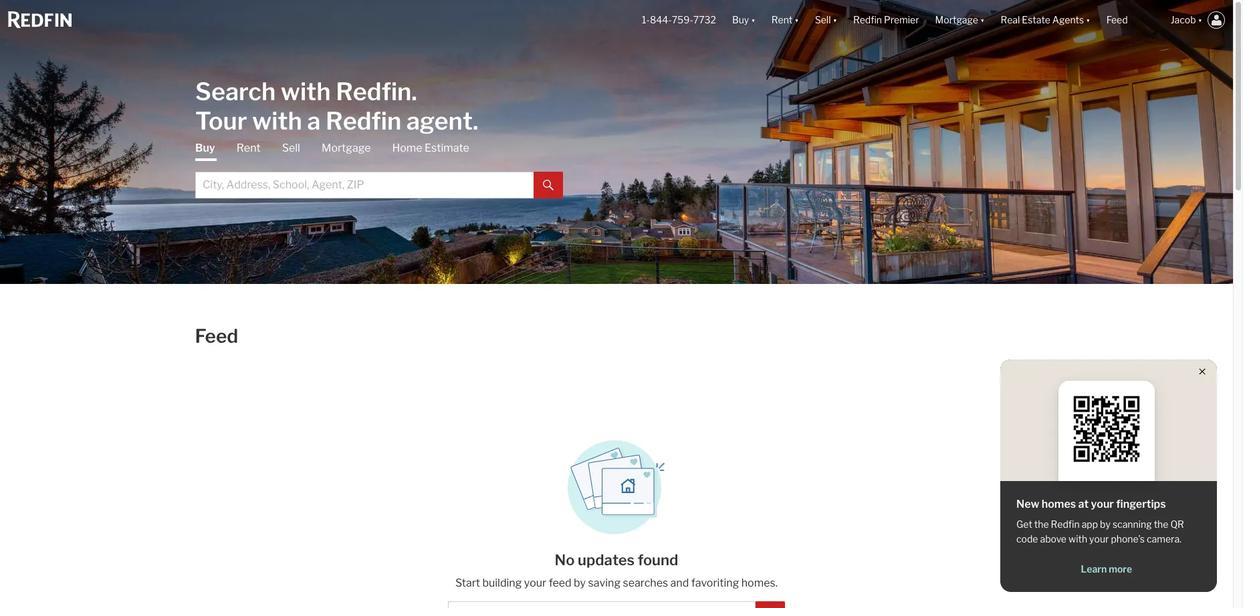 Task type: locate. For each thing, give the bounding box(es) containing it.
2 horizontal spatial redfin
[[1051, 519, 1080, 530]]

redfin
[[853, 14, 882, 26], [326, 106, 401, 135], [1051, 519, 1080, 530]]

your inside the get the redfin app by scanning the qr code above with your phone's camera.
[[1089, 534, 1109, 545]]

6 ▾ from the left
[[1198, 14, 1202, 26]]

your
[[1091, 498, 1114, 511], [1089, 534, 1109, 545], [524, 577, 546, 590]]

estate
[[1022, 14, 1050, 26]]

▾ left rent ▾
[[751, 14, 755, 26]]

sell link
[[282, 141, 300, 155]]

0 vertical spatial sell
[[815, 14, 831, 26]]

1 horizontal spatial mortgage
[[935, 14, 978, 26]]

1 horizontal spatial buy
[[732, 14, 749, 26]]

mortgage
[[935, 14, 978, 26], [322, 141, 371, 154]]

sell right the rent link
[[282, 141, 300, 154]]

redfin left premier
[[853, 14, 882, 26]]

home
[[392, 141, 422, 154]]

▾
[[751, 14, 755, 26], [795, 14, 799, 26], [833, 14, 837, 26], [980, 14, 985, 26], [1086, 14, 1090, 26], [1198, 14, 1202, 26]]

tab list containing buy
[[195, 141, 563, 198]]

redfin up the above
[[1051, 519, 1080, 530]]

5 ▾ from the left
[[1086, 14, 1090, 26]]

mortgage ▾
[[935, 14, 985, 26]]

found
[[638, 552, 678, 569]]

the up camera.
[[1154, 519, 1169, 530]]

fingertips
[[1116, 498, 1166, 511]]

sell for sell ▾
[[815, 14, 831, 26]]

mortgage left real
[[935, 14, 978, 26]]

sell
[[815, 14, 831, 26], [282, 141, 300, 154]]

▾ for sell ▾
[[833, 14, 837, 26]]

more
[[1109, 564, 1132, 575]]

rent
[[772, 14, 793, 26], [237, 141, 261, 154]]

sell inside tab list
[[282, 141, 300, 154]]

0 horizontal spatial by
[[574, 577, 586, 590]]

homes.
[[741, 577, 778, 590]]

tour
[[195, 106, 247, 135]]

a
[[307, 106, 321, 135]]

0 horizontal spatial feed
[[195, 325, 238, 348]]

real
[[1001, 14, 1020, 26]]

mortgage inside dropdown button
[[935, 14, 978, 26]]

camera.
[[1147, 534, 1182, 545]]

0 vertical spatial buy
[[732, 14, 749, 26]]

▾ right jacob
[[1198, 14, 1202, 26]]

feed
[[1106, 14, 1128, 26], [195, 325, 238, 348]]

rent ▾
[[772, 14, 799, 26]]

0 horizontal spatial sell
[[282, 141, 300, 154]]

0 vertical spatial mortgage
[[935, 14, 978, 26]]

1 vertical spatial your
[[1089, 534, 1109, 545]]

real estate agents ▾
[[1001, 14, 1090, 26]]

0 vertical spatial by
[[1100, 519, 1111, 530]]

1 horizontal spatial redfin
[[853, 14, 882, 26]]

1-844-759-7732
[[642, 14, 716, 26]]

by right app
[[1100, 519, 1111, 530]]

rent right the buy ▾
[[772, 14, 793, 26]]

0 horizontal spatial buy
[[195, 141, 215, 154]]

sell right rent ▾
[[815, 14, 831, 26]]

1 vertical spatial by
[[574, 577, 586, 590]]

2 the from the left
[[1154, 519, 1169, 530]]

mortgage link
[[322, 141, 371, 155]]

0 horizontal spatial redfin
[[326, 106, 401, 135]]

home estimate link
[[392, 141, 469, 155]]

qr
[[1171, 519, 1184, 530]]

redfin up mortgage link
[[326, 106, 401, 135]]

by right feed
[[574, 577, 586, 590]]

▾ for rent ▾
[[795, 14, 799, 26]]

buy right 7732
[[732, 14, 749, 26]]

rent down tour
[[237, 141, 261, 154]]

0 vertical spatial feed
[[1106, 14, 1128, 26]]

City, Address, School, Agent, ZIP search field
[[195, 172, 534, 198]]

with
[[281, 77, 331, 106], [252, 106, 302, 135], [1069, 534, 1087, 545]]

1 vertical spatial rent
[[237, 141, 261, 154]]

▾ right rent ▾
[[833, 14, 837, 26]]

your right at
[[1091, 498, 1114, 511]]

get the redfin app by scanning the qr code above with your phone's camera.
[[1016, 519, 1184, 545]]

your left feed
[[524, 577, 546, 590]]

▾ left sell ▾
[[795, 14, 799, 26]]

1 horizontal spatial the
[[1154, 519, 1169, 530]]

rent ▾ button
[[772, 0, 799, 40]]

rent inside rent ▾ dropdown button
[[772, 14, 793, 26]]

by
[[1100, 519, 1111, 530], [574, 577, 586, 590]]

1 vertical spatial sell
[[282, 141, 300, 154]]

code
[[1016, 534, 1038, 545]]

0 horizontal spatial the
[[1034, 519, 1049, 530]]

rent inside tab list
[[237, 141, 261, 154]]

real estate agents ▾ link
[[1001, 0, 1090, 40]]

the
[[1034, 519, 1049, 530], [1154, 519, 1169, 530]]

sell inside dropdown button
[[815, 14, 831, 26]]

4 ▾ from the left
[[980, 14, 985, 26]]

by for feed
[[574, 577, 586, 590]]

▾ left real
[[980, 14, 985, 26]]

▾ right agents
[[1086, 14, 1090, 26]]

1 vertical spatial buy
[[195, 141, 215, 154]]

sell ▾ button
[[815, 0, 837, 40]]

tab list
[[195, 141, 563, 198]]

redfin premier button
[[845, 0, 927, 40]]

3 ▾ from the left
[[833, 14, 837, 26]]

redfin inside the get the redfin app by scanning the qr code above with your phone's camera.
[[1051, 519, 1080, 530]]

1 ▾ from the left
[[751, 14, 755, 26]]

buy inside dropdown button
[[732, 14, 749, 26]]

0 vertical spatial rent
[[772, 14, 793, 26]]

1 horizontal spatial by
[[1100, 519, 1111, 530]]

agent.
[[406, 106, 478, 135]]

homes
[[1042, 498, 1076, 511]]

2 ▾ from the left
[[795, 14, 799, 26]]

mortgage up city, address, school, agent, zip "search field"
[[322, 141, 371, 154]]

the right get
[[1034, 519, 1049, 530]]

0 vertical spatial redfin
[[853, 14, 882, 26]]

estimate
[[425, 141, 469, 154]]

mortgage inside tab list
[[322, 141, 371, 154]]

sell ▾ button
[[807, 0, 845, 40]]

1 horizontal spatial sell
[[815, 14, 831, 26]]

1 horizontal spatial rent
[[772, 14, 793, 26]]

0 horizontal spatial mortgage
[[322, 141, 371, 154]]

by inside the get the redfin app by scanning the qr code above with your phone's camera.
[[1100, 519, 1111, 530]]

feed inside feed button
[[1106, 14, 1128, 26]]

1 vertical spatial mortgage
[[322, 141, 371, 154]]

learn more link
[[1016, 563, 1197, 576]]

no updates found
[[555, 552, 678, 569]]

start building your feed by saving searches and favoriting homes.
[[455, 577, 778, 590]]

1 vertical spatial feed
[[195, 325, 238, 348]]

1 vertical spatial redfin
[[326, 106, 401, 135]]

rent for rent
[[237, 141, 261, 154]]

buy down tour
[[195, 141, 215, 154]]

2 vertical spatial redfin
[[1051, 519, 1080, 530]]

buy
[[732, 14, 749, 26], [195, 141, 215, 154]]

1 horizontal spatial feed
[[1106, 14, 1128, 26]]

your down app
[[1089, 534, 1109, 545]]

with inside the get the redfin app by scanning the qr code above with your phone's camera.
[[1069, 534, 1087, 545]]

0 horizontal spatial rent
[[237, 141, 261, 154]]

learn more
[[1081, 564, 1132, 575]]

search with redfin. tour with a redfin agent.
[[195, 77, 478, 135]]



Task type: vqa. For each thing, say whether or not it's contained in the screenshot.
the Report ad BUTTON
no



Task type: describe. For each thing, give the bounding box(es) containing it.
1-844-759-7732 link
[[642, 14, 716, 26]]

learn
[[1081, 564, 1107, 575]]

mortgage ▾ button
[[935, 0, 985, 40]]

buy for buy
[[195, 141, 215, 154]]

scanning
[[1113, 519, 1152, 530]]

jacob
[[1171, 14, 1196, 26]]

▾ for mortgage ▾
[[980, 14, 985, 26]]

1-
[[642, 14, 650, 26]]

buy for buy ▾
[[732, 14, 749, 26]]

searches
[[623, 577, 668, 590]]

redfin premier
[[853, 14, 919, 26]]

buy link
[[195, 141, 215, 161]]

2 vertical spatial your
[[524, 577, 546, 590]]

saving
[[588, 577, 621, 590]]

▾ inside "dropdown button"
[[1086, 14, 1090, 26]]

phone's
[[1111, 534, 1145, 545]]

home estimate
[[392, 141, 469, 154]]

by for app
[[1100, 519, 1111, 530]]

Street address, city, state, zip search field
[[448, 602, 756, 609]]

buy ▾
[[732, 14, 755, 26]]

redfin.
[[336, 77, 417, 106]]

submit search image
[[543, 180, 554, 191]]

sell for sell
[[282, 141, 300, 154]]

get
[[1016, 519, 1032, 530]]

agents
[[1052, 14, 1084, 26]]

rent ▾ button
[[764, 0, 807, 40]]

rent for rent ▾
[[772, 14, 793, 26]]

rent link
[[237, 141, 261, 155]]

premier
[[884, 14, 919, 26]]

mortgage ▾ button
[[927, 0, 993, 40]]

new homes at your fingertips
[[1016, 498, 1166, 511]]

759-
[[672, 14, 693, 26]]

buy ▾ button
[[724, 0, 764, 40]]

mortgage for mortgage ▾
[[935, 14, 978, 26]]

buy ▾ button
[[732, 0, 755, 40]]

1 the from the left
[[1034, 519, 1049, 530]]

▾ for jacob ▾
[[1198, 14, 1202, 26]]

mortgage for mortgage
[[322, 141, 371, 154]]

feed
[[549, 577, 571, 590]]

updates
[[578, 552, 635, 569]]

search
[[195, 77, 276, 106]]

▾ for buy ▾
[[751, 14, 755, 26]]

7732
[[693, 14, 716, 26]]

redfin inside search with redfin. tour with a redfin agent.
[[326, 106, 401, 135]]

844-
[[650, 14, 672, 26]]

jacob ▾
[[1171, 14, 1202, 26]]

app install qr code image
[[1069, 392, 1144, 467]]

sell ▾
[[815, 14, 837, 26]]

no
[[555, 552, 575, 569]]

new
[[1016, 498, 1039, 511]]

real estate agents ▾ button
[[993, 0, 1098, 40]]

favoriting
[[691, 577, 739, 590]]

app
[[1082, 519, 1098, 530]]

and
[[670, 577, 689, 590]]

0 vertical spatial your
[[1091, 498, 1114, 511]]

feed button
[[1098, 0, 1163, 40]]

start
[[455, 577, 480, 590]]

at
[[1078, 498, 1089, 511]]

building
[[482, 577, 522, 590]]

redfin inside button
[[853, 14, 882, 26]]

above
[[1040, 534, 1067, 545]]



